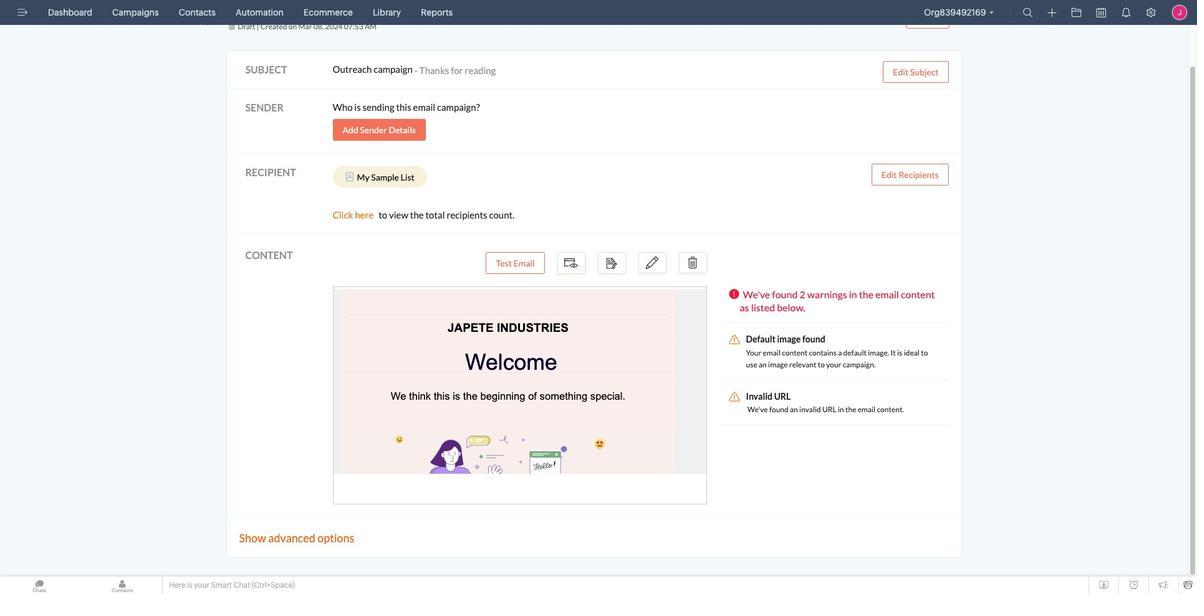 Task type: vqa. For each thing, say whether or not it's contained in the screenshot.
Projects link
no



Task type: describe. For each thing, give the bounding box(es) containing it.
your
[[194, 582, 210, 591]]

org839492169
[[924, 7, 986, 17]]

here is your smart chat (ctrl+space)
[[169, 582, 295, 591]]

calendar image
[[1097, 7, 1106, 17]]

ecommerce link
[[299, 0, 358, 25]]

reports
[[421, 7, 453, 17]]

contacts link
[[174, 0, 221, 25]]

campaigns
[[112, 7, 159, 17]]

folder image
[[1072, 7, 1082, 17]]

configure settings image
[[1146, 7, 1156, 17]]

dashboard
[[48, 7, 92, 17]]

contacts image
[[83, 578, 162, 595]]

contacts
[[179, 7, 216, 17]]

campaigns link
[[107, 0, 164, 25]]



Task type: locate. For each thing, give the bounding box(es) containing it.
library link
[[368, 0, 406, 25]]

dashboard link
[[43, 0, 97, 25]]

notifications image
[[1121, 7, 1131, 17]]

(ctrl+space)
[[252, 582, 295, 591]]

reports link
[[416, 0, 458, 25]]

chat
[[233, 582, 250, 591]]

is
[[187, 582, 192, 591]]

library
[[373, 7, 401, 17]]

search image
[[1023, 7, 1033, 17]]

automation
[[236, 7, 284, 17]]

automation link
[[231, 0, 289, 25]]

smart
[[211, 582, 232, 591]]

here
[[169, 582, 186, 591]]

quick actions image
[[1048, 8, 1057, 17]]

chats image
[[0, 578, 79, 595]]

ecommerce
[[304, 7, 353, 17]]



